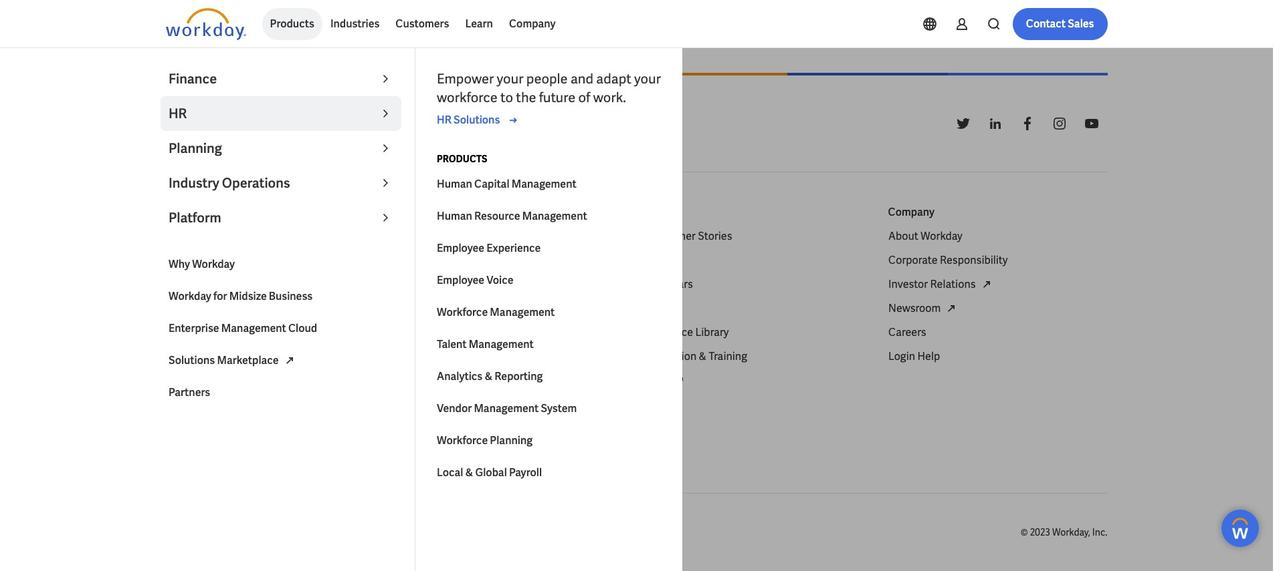 Task type: vqa. For each thing, say whether or not it's contained in the screenshot.
©
yes



Task type: locate. For each thing, give the bounding box(es) containing it.
technology
[[406, 374, 462, 388]]

solutions
[[454, 113, 500, 127], [169, 354, 215, 368], [166, 398, 212, 412]]

services
[[452, 230, 494, 244], [524, 302, 565, 316]]

go to the homepage image up finance at the top left of the page
[[166, 8, 246, 40]]

platform for 'platform' dropdown button
[[169, 209, 221, 227]]

customers
[[396, 17, 449, 31]]

0 vertical spatial list item
[[647, 253, 867, 277]]

go to linkedin image
[[987, 116, 1003, 132]]

1 vertical spatial workforce
[[437, 434, 488, 448]]

0 vertical spatial enterprise
[[169, 322, 219, 336]]

midsize up partners link
[[225, 350, 263, 364]]

human capital management link
[[429, 169, 670, 201]]

products inside dropdown button
[[270, 17, 314, 31]]

products button
[[262, 8, 322, 40]]

contact sales
[[1026, 17, 1094, 31]]

financial services link
[[406, 229, 494, 245]]

public sector
[[406, 326, 470, 340]]

education
[[441, 278, 490, 292], [647, 350, 696, 364]]

education down the resource library link
[[647, 350, 696, 364]]

industries down analytics & reporting
[[455, 398, 503, 412]]

public
[[406, 326, 436, 340]]

hr solutions
[[437, 113, 500, 127]]

human down products
[[437, 177, 472, 191]]

industries
[[330, 17, 380, 31], [406, 205, 456, 219], [455, 398, 503, 412]]

0 vertical spatial workforce
[[437, 306, 488, 320]]

0 vertical spatial for
[[166, 254, 181, 268]]

for for the bottommost the workday for midsize business link
[[210, 350, 223, 364]]

why workday for the bottommost why workday link
[[166, 326, 231, 340]]

1 horizontal spatial education
[[647, 350, 696, 364]]

industries right "products" dropdown button
[[330, 17, 380, 31]]

1 vertical spatial solutions marketplace
[[166, 398, 275, 412]]

1 list item from the top
[[647, 253, 867, 277]]

platform down for planning link
[[166, 302, 207, 316]]

why workday link down 'platform' dropdown button
[[161, 249, 401, 281]]

planning for workforce
[[490, 434, 533, 448]]

list item
[[647, 253, 867, 277], [647, 301, 867, 325]]

your right the adapt
[[634, 70, 661, 88]]

hr down workforce at the top of the page
[[437, 113, 452, 127]]

for inside for planning link
[[166, 278, 181, 292]]

2 for from the top
[[166, 278, 181, 292]]

for down "for hr" "link"
[[166, 278, 181, 292]]

products
[[437, 153, 487, 165]]

platform
[[169, 209, 221, 227], [166, 302, 207, 316]]

list containing customer stories
[[647, 229, 867, 389]]

0 horizontal spatial products
[[166, 205, 210, 219]]

1 list from the left
[[166, 229, 385, 462]]

planning down vendor management system
[[490, 434, 533, 448]]

2 vertical spatial planning
[[490, 434, 533, 448]]

marketplace right partners
[[214, 398, 275, 412]]

list
[[166, 229, 385, 462], [406, 229, 626, 413], [647, 229, 867, 389], [888, 229, 1108, 365]]

1 horizontal spatial services
[[524, 302, 565, 316]]

platform inside dropdown button
[[169, 209, 221, 227]]

about workday
[[888, 230, 962, 244]]

0 vertical spatial solutions marketplace
[[169, 354, 279, 368]]

1 vertical spatial cloud
[[285, 374, 314, 388]]

why up for planning
[[169, 258, 190, 272]]

industry
[[169, 175, 219, 192]]

opens in a new tab image up partners link
[[281, 353, 297, 369]]

1 horizontal spatial products
[[270, 17, 314, 31]]

for up for planning
[[166, 254, 181, 268]]

planning up platform link
[[184, 278, 226, 292]]

hr down finance at the top left of the page
[[169, 105, 187, 122]]

hr for hr solutions
[[437, 113, 452, 127]]

for up partners
[[210, 350, 223, 364]]

corporate
[[888, 254, 937, 268]]

for inside list
[[210, 350, 223, 364]]

platform button
[[161, 201, 401, 235]]

opens in a new tab image
[[943, 301, 959, 317], [671, 373, 687, 389]]

list containing financial services
[[406, 229, 626, 413]]

local & global payroll link
[[429, 458, 670, 490]]

1 human from the top
[[437, 177, 472, 191]]

industries button
[[322, 8, 388, 40]]

1 vertical spatial midsize
[[225, 350, 263, 364]]

why workday link down platform link
[[166, 325, 231, 341]]

human resource management
[[437, 209, 587, 223]]

platform down industry
[[169, 209, 221, 227]]

see
[[406, 398, 425, 412]]

for right platform link
[[213, 290, 227, 304]]

1 go to the homepage image from the top
[[166, 8, 246, 40]]

hr up for planning
[[184, 254, 198, 268]]

professional & business services
[[406, 302, 565, 316]]

1 horizontal spatial opens in a new tab image
[[943, 301, 959, 317]]

solutions for the bottom solutions marketplace link
[[166, 398, 212, 412]]

newsroom link
[[888, 301, 959, 317]]

2 workforce from the top
[[437, 434, 488, 448]]

go to the homepage image down finance at the top left of the page
[[166, 108, 246, 140]]

your privacy choices
[[404, 527, 492, 539]]

workday for the bottommost why workday link
[[189, 326, 231, 340]]

& for analytics
[[485, 370, 492, 384]]

workday up for planning
[[192, 258, 235, 272]]

opens in a new tab image down responsibility
[[978, 277, 994, 293]]

workday for top why workday link
[[192, 258, 235, 272]]

3 list from the left
[[647, 229, 867, 389]]

industries up financial
[[406, 205, 456, 219]]

1 vertical spatial why workday
[[166, 326, 231, 340]]

1 vertical spatial for
[[210, 350, 223, 364]]

1 horizontal spatial opens in a new tab image
[[978, 277, 994, 293]]

work.
[[593, 89, 626, 106]]

0 vertical spatial employee
[[437, 242, 484, 256]]

& down the employee voice at the left of the page
[[468, 302, 476, 316]]

newsroom
[[888, 302, 941, 316]]

cloud
[[288, 322, 317, 336], [285, 374, 314, 388]]

1 vertical spatial resource
[[647, 326, 693, 340]]

4 list from the left
[[888, 229, 1108, 365]]

midsize right for planning link
[[229, 290, 267, 304]]

technology link
[[406, 373, 462, 389]]

1 horizontal spatial your
[[634, 70, 661, 88]]

workday
[[920, 230, 962, 244], [192, 258, 235, 272], [169, 290, 211, 304], [189, 326, 231, 340], [166, 350, 207, 364]]

1 vertical spatial platform
[[166, 302, 207, 316]]

0 vertical spatial go to the homepage image
[[166, 8, 246, 40]]

1 vertical spatial why
[[166, 326, 186, 340]]

for inside "for hr" "link"
[[166, 254, 181, 268]]

marketplace up partners link
[[217, 354, 279, 368]]

experience
[[487, 242, 541, 256]]

workforce down vendor
[[437, 434, 488, 448]]

platform link
[[166, 301, 207, 317]]

services down human resource management
[[452, 230, 494, 244]]

1 horizontal spatial resource
[[647, 326, 693, 340]]

0 horizontal spatial opens in a new tab image
[[281, 353, 297, 369]]

1 vertical spatial go to the homepage image
[[166, 108, 246, 140]]

1 vertical spatial enterprise management cloud link
[[166, 373, 314, 389]]

resource up education & training
[[647, 326, 693, 340]]

go to the homepage image
[[166, 8, 246, 40], [166, 108, 246, 140]]

2 human from the top
[[437, 209, 472, 223]]

the
[[516, 89, 536, 106]]

list containing about workday
[[888, 229, 1108, 365]]

0 vertical spatial industries
[[330, 17, 380, 31]]

for for topmost the workday for midsize business link
[[213, 290, 227, 304]]

login help
[[888, 350, 940, 364]]

business
[[269, 290, 313, 304], [478, 302, 522, 316], [265, 350, 308, 364]]

company up about
[[888, 205, 935, 219]]

services down employee voice link
[[524, 302, 565, 316]]

& right 'local'
[[465, 466, 473, 480]]

enterprise management cloud inside list
[[166, 374, 314, 388]]

retail
[[406, 350, 434, 364]]

1 vertical spatial planning
[[184, 278, 226, 292]]

& right the "analytics"
[[485, 370, 492, 384]]

solutions marketplace link
[[161, 345, 401, 377], [166, 397, 293, 413]]

1 vertical spatial opens in a new tab image
[[671, 373, 687, 389]]

planning for for
[[184, 278, 226, 292]]

enterprise management cloud link
[[161, 313, 401, 345], [166, 373, 314, 389]]

planning
[[169, 140, 222, 157], [184, 278, 226, 292], [490, 434, 533, 448]]

empower
[[437, 70, 494, 88]]

1 for from the top
[[166, 254, 181, 268]]

login help link
[[888, 349, 940, 365]]

1 vertical spatial employee
[[437, 274, 484, 288]]

employee
[[437, 242, 484, 256], [437, 274, 484, 288]]

0 vertical spatial for
[[213, 290, 227, 304]]

contact sales link
[[1013, 8, 1108, 40]]

company right learn
[[509, 17, 556, 31]]

workforce up sector
[[437, 306, 488, 320]]

talent
[[437, 338, 467, 352]]

hr for hr
[[169, 105, 187, 122]]

0 vertical spatial planning
[[169, 140, 222, 157]]

analytics & reporting link
[[429, 361, 670, 393]]

products down industry
[[166, 205, 210, 219]]

0 vertical spatial platform
[[169, 209, 221, 227]]

opens in a new tab image down relations at right
[[943, 301, 959, 317]]

of
[[578, 89, 590, 106]]

2 list from the left
[[406, 229, 626, 413]]

why workday inside list
[[166, 326, 231, 340]]

1 employee from the top
[[437, 242, 484, 256]]

list item down stories
[[647, 253, 867, 277]]

1 your from the left
[[497, 70, 524, 88]]

1 vertical spatial for
[[166, 278, 181, 292]]

1 vertical spatial human
[[437, 209, 472, 223]]

0 vertical spatial opens in a new tab image
[[978, 277, 994, 293]]

investor
[[888, 278, 928, 292]]

finance button
[[161, 62, 401, 96]]

2 your from the left
[[634, 70, 661, 88]]

employee experience link
[[429, 233, 670, 265]]

& left training
[[699, 350, 706, 364]]

analytics
[[437, 370, 483, 384]]

go to twitter image
[[955, 116, 971, 132]]

1 vertical spatial solutions
[[169, 354, 215, 368]]

human up financial services
[[437, 209, 472, 223]]

operations
[[222, 175, 290, 192]]

0 vertical spatial human
[[437, 177, 472, 191]]

education up professional & business services
[[441, 278, 490, 292]]

1 workforce from the top
[[437, 306, 488, 320]]

0 vertical spatial company
[[509, 17, 556, 31]]

0 vertical spatial education
[[441, 278, 490, 292]]

0 vertical spatial why workday
[[169, 258, 235, 272]]

1 vertical spatial list item
[[647, 301, 867, 325]]

1 vertical spatial education
[[647, 350, 696, 364]]

2 vertical spatial solutions
[[166, 398, 212, 412]]

0 horizontal spatial services
[[452, 230, 494, 244]]

0 vertical spatial products
[[270, 17, 314, 31]]

workforce
[[437, 306, 488, 320], [437, 434, 488, 448]]

0 vertical spatial enterprise management cloud
[[169, 322, 317, 336]]

your up to
[[497, 70, 524, 88]]

opens in a new tab image down education & training link
[[671, 373, 687, 389]]

2 list item from the top
[[647, 301, 867, 325]]

2 employee from the top
[[437, 274, 484, 288]]

1 vertical spatial products
[[166, 205, 210, 219]]

enterprise management cloud
[[169, 322, 317, 336], [166, 374, 314, 388]]

for planning link
[[166, 277, 226, 293]]

higher education link
[[406, 277, 490, 293]]

0 horizontal spatial education
[[441, 278, 490, 292]]

0 horizontal spatial your
[[497, 70, 524, 88]]

2 vertical spatial industries
[[455, 398, 503, 412]]

employee voice
[[437, 274, 513, 288]]

1 horizontal spatial company
[[888, 205, 935, 219]]

workday up partners
[[166, 350, 207, 364]]

0 vertical spatial why
[[169, 258, 190, 272]]

opens in a new tab image
[[978, 277, 994, 293], [281, 353, 297, 369]]

talent management
[[437, 338, 534, 352]]

talent management link
[[429, 329, 670, 361]]

enterprise management cloud for the topmost enterprise management cloud link
[[169, 322, 317, 336]]

more
[[427, 398, 452, 412]]

0 horizontal spatial company
[[509, 17, 556, 31]]

workday up corporate responsibility
[[920, 230, 962, 244]]

resource
[[474, 209, 520, 223], [647, 326, 693, 340]]

planning up industry
[[169, 140, 222, 157]]

0 horizontal spatial resource
[[474, 209, 520, 223]]

& for education
[[699, 350, 706, 364]]

solutions marketplace
[[169, 354, 279, 368], [166, 398, 275, 412]]

higher
[[406, 278, 439, 292]]

1 vertical spatial marketplace
[[214, 398, 275, 412]]

list containing for hr
[[166, 229, 385, 462]]

hr inside dropdown button
[[169, 105, 187, 122]]

marketplace
[[217, 354, 279, 368], [214, 398, 275, 412]]

sector
[[438, 326, 470, 340]]

1 vertical spatial opens in a new tab image
[[281, 353, 297, 369]]

resource down capital
[[474, 209, 520, 223]]

employee for employee voice
[[437, 274, 484, 288]]

why workday down platform link
[[166, 326, 231, 340]]

products up finance dropdown button
[[270, 17, 314, 31]]

professional
[[406, 302, 466, 316]]

why down platform link
[[166, 326, 186, 340]]

hr inside "link"
[[184, 254, 198, 268]]

list item up library
[[647, 301, 867, 325]]

1 vertical spatial enterprise management cloud
[[166, 374, 314, 388]]

why workday up for planning
[[169, 258, 235, 272]]

workday down platform link
[[189, 326, 231, 340]]



Task type: describe. For each thing, give the bounding box(es) containing it.
finance
[[169, 70, 217, 88]]

0 vertical spatial enterprise management cloud link
[[161, 313, 401, 345]]

login
[[888, 350, 915, 364]]

planning inside dropdown button
[[169, 140, 222, 157]]

human for human resource management
[[437, 209, 472, 223]]

why for top why workday link
[[169, 258, 190, 272]]

investor relations
[[888, 278, 975, 292]]

workforce management
[[437, 306, 555, 320]]

1 vertical spatial solutions marketplace link
[[166, 397, 293, 413]]

learn
[[465, 17, 493, 31]]

your privacy choices link
[[382, 527, 492, 540]]

vendor
[[437, 402, 472, 416]]

global
[[475, 466, 507, 480]]

opens in a new tab image for relations
[[978, 277, 994, 293]]

list for industries
[[406, 229, 626, 413]]

opens in a new tab image for marketplace
[[281, 353, 297, 369]]

workforce for workforce planning
[[437, 434, 488, 448]]

go to instagram image
[[1051, 116, 1067, 132]]

for for for hr
[[166, 254, 181, 268]]

© 2023 workday, inc.
[[1021, 527, 1108, 539]]

learn button
[[457, 8, 501, 40]]

adapt
[[596, 70, 631, 88]]

1 vertical spatial industries
[[406, 205, 456, 219]]

0 vertical spatial resource
[[474, 209, 520, 223]]

inc.
[[1092, 527, 1108, 539]]

public sector link
[[406, 325, 470, 341]]

corporate responsibility
[[888, 254, 1008, 268]]

industries inside list
[[455, 398, 503, 412]]

employee experience
[[437, 242, 541, 256]]

for for for planning
[[166, 278, 181, 292]]

partners
[[169, 386, 210, 400]]

retail link
[[406, 349, 434, 365]]

solutions for top solutions marketplace link
[[169, 354, 215, 368]]

platform for platform link
[[166, 302, 207, 316]]

human for human capital management
[[437, 177, 472, 191]]

investor relations link
[[888, 277, 994, 293]]

and
[[571, 70, 593, 88]]

voice
[[487, 274, 513, 288]]

sales
[[1068, 17, 1094, 31]]

planning button
[[161, 131, 401, 166]]

enterprise management cloud for bottom enterprise management cloud link
[[166, 374, 314, 388]]

for hr
[[166, 254, 198, 268]]

education & training
[[647, 350, 747, 364]]

privacy
[[425, 527, 455, 539]]

hr button
[[161, 96, 401, 131]]

go to facebook image
[[1019, 116, 1035, 132]]

reporting
[[495, 370, 543, 384]]

to
[[500, 89, 513, 106]]

resource library link
[[647, 325, 729, 341]]

people
[[526, 70, 568, 88]]

about
[[888, 230, 918, 244]]

0 vertical spatial midsize
[[229, 290, 267, 304]]

help
[[917, 350, 940, 364]]

why for the bottommost why workday link
[[166, 326, 186, 340]]

library
[[695, 326, 729, 340]]

local & global payroll
[[437, 466, 542, 480]]

1 vertical spatial services
[[524, 302, 565, 316]]

0 vertical spatial cloud
[[288, 322, 317, 336]]

employee for employee experience
[[437, 242, 484, 256]]

1 vertical spatial workday for midsize business link
[[166, 349, 308, 365]]

customer
[[647, 230, 695, 244]]

workforce planning
[[437, 434, 533, 448]]

contact
[[1026, 17, 1066, 31]]

0 vertical spatial why workday link
[[161, 249, 401, 281]]

employee voice link
[[429, 265, 670, 297]]

careers
[[888, 326, 926, 340]]

industries inside dropdown button
[[330, 17, 380, 31]]

1 vertical spatial why workday link
[[166, 325, 231, 341]]

workday down "for hr" "link"
[[169, 290, 211, 304]]

workforce planning link
[[429, 425, 670, 458]]

resource library
[[647, 326, 729, 340]]

responsibility
[[940, 254, 1008, 268]]

professional & business services link
[[406, 301, 565, 317]]

healthcare
[[406, 254, 460, 268]]

1 vertical spatial company
[[888, 205, 935, 219]]

empower your people and adapt your workforce to the future of work.
[[437, 70, 661, 106]]

corporate responsibility link
[[888, 253, 1008, 269]]

list for products
[[166, 229, 385, 462]]

0 vertical spatial workday for midsize business
[[169, 290, 313, 304]]

workday for about workday link
[[920, 230, 962, 244]]

human capital management
[[437, 177, 576, 191]]

why workday for top why workday link
[[169, 258, 235, 272]]

education & training link
[[647, 349, 747, 365]]

1 vertical spatial workday for midsize business
[[166, 350, 308, 364]]

workforce for workforce management
[[437, 306, 488, 320]]

hr solutions link
[[437, 112, 521, 128]]

0 horizontal spatial opens in a new tab image
[[671, 373, 687, 389]]

payroll
[[509, 466, 542, 480]]

for hr link
[[166, 253, 198, 269]]

1 vertical spatial enterprise
[[166, 374, 216, 388]]

0 vertical spatial services
[[452, 230, 494, 244]]

& for local
[[465, 466, 473, 480]]

webinars link
[[647, 277, 693, 293]]

0 vertical spatial workday for midsize business link
[[161, 281, 401, 313]]

financial services
[[406, 230, 494, 244]]

customer stories link
[[647, 229, 732, 245]]

company button
[[501, 8, 564, 40]]

go to youtube image
[[1083, 116, 1099, 132]]

system
[[541, 402, 577, 416]]

vendor management system link
[[429, 393, 670, 425]]

industry operations
[[169, 175, 290, 192]]

©
[[1021, 527, 1028, 539]]

workforce
[[437, 89, 498, 106]]

customers button
[[388, 8, 457, 40]]

2 go to the homepage image from the top
[[166, 108, 246, 140]]

0 vertical spatial solutions
[[454, 113, 500, 127]]

& for professional
[[468, 302, 476, 316]]

about workday link
[[888, 229, 962, 245]]

industry operations button
[[161, 166, 401, 201]]

0 vertical spatial solutions marketplace link
[[161, 345, 401, 377]]

company inside company dropdown button
[[509, 17, 556, 31]]

careers link
[[888, 325, 926, 341]]

relations
[[930, 278, 975, 292]]

0 vertical spatial marketplace
[[217, 354, 279, 368]]

2023
[[1030, 527, 1050, 539]]

stories
[[698, 230, 732, 244]]

partners link
[[161, 377, 401, 409]]

workforce management link
[[429, 297, 670, 329]]

list for company
[[888, 229, 1108, 365]]

0 vertical spatial opens in a new tab image
[[943, 301, 959, 317]]

capital
[[474, 177, 509, 191]]

analytics & reporting
[[437, 370, 543, 384]]



